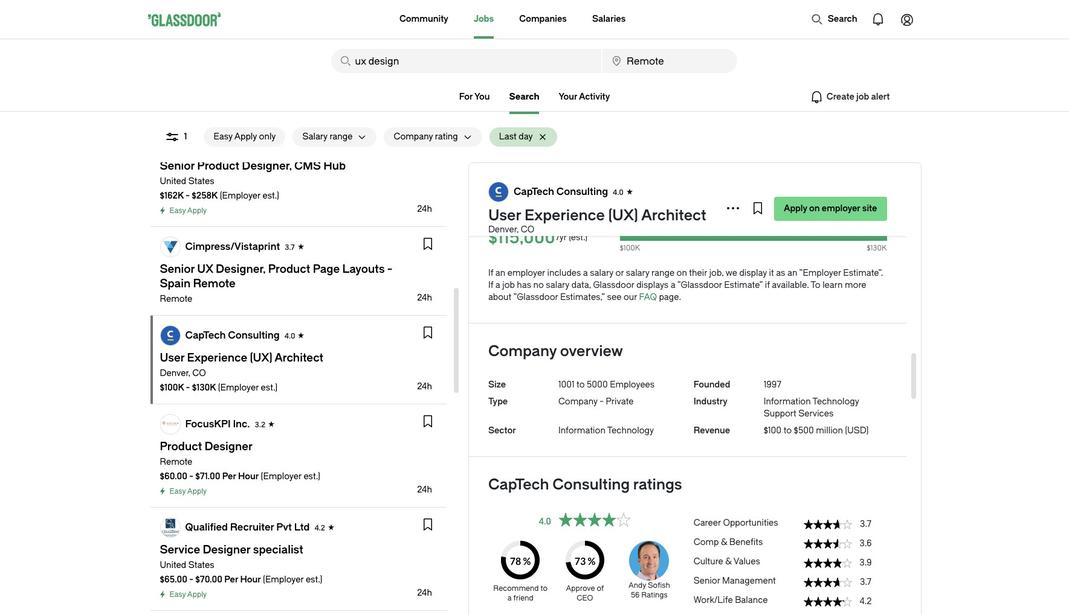 Task type: vqa. For each thing, say whether or not it's contained in the screenshot.


Task type: describe. For each thing, give the bounding box(es) containing it.
1 horizontal spatial 4.0
[[539, 517, 551, 527]]

employer for if an employer includes a salary or salary range on their job, we display it as an "employer estimate". if a job has no salary data, glassdoor displays a "glassdoor estimate" if available.  to learn more about "glassdoor estimates," see our
[[508, 268, 545, 279]]

activity
[[579, 92, 610, 102]]

3.9
[[860, 559, 872, 569]]

estimates,"
[[560, 293, 605, 303]]

Search location field
[[603, 49, 737, 73]]

$71.00
[[195, 472, 220, 482]]

$115,000 /yr (est.)
[[488, 228, 588, 248]]

Search keyword field
[[331, 49, 602, 73]]

1
[[184, 132, 187, 142]]

community
[[400, 14, 448, 24]]

est.) inside the united states $162k - $258k (employer est.)
[[263, 191, 279, 201]]

24h for focuskpi inc.
[[417, 485, 432, 496]]

2 vertical spatial captech
[[488, 477, 549, 494]]

focuskpi inc. logo image
[[160, 415, 180, 435]]

to for 1001
[[577, 380, 585, 390]]

easy inside button
[[214, 132, 233, 142]]

company rating
[[394, 132, 458, 142]]

work/life balance
[[694, 596, 768, 606]]

0 vertical spatial 3.7
[[285, 244, 295, 252]]

search button
[[805, 7, 864, 31]]

$70.00
[[195, 575, 222, 586]]

includes
[[547, 268, 581, 279]]

approve
[[566, 585, 595, 594]]

status for comp & benefits
[[804, 540, 852, 549]]

management
[[722, 577, 776, 587]]

1 vertical spatial "glassdoor
[[514, 293, 558, 303]]

support
[[764, 409, 797, 420]]

denver, inside denver, co $100k - $130k (employer est.)
[[160, 369, 190, 379]]

denver, inside user experience (ux) architect denver, co
[[488, 225, 519, 235]]

jobs
[[474, 14, 494, 24]]

united for united states $162k - $258k (employer est.)
[[160, 177, 186, 187]]

captech consulting ratings
[[488, 477, 682, 494]]

captech for captech consulting logo to the right
[[514, 186, 554, 198]]

opportunities
[[723, 519, 778, 529]]

$162k
[[160, 191, 184, 201]]

career
[[694, 519, 721, 529]]

salary right base
[[587, 167, 629, 184]]

5000
[[587, 380, 608, 390]]

average base salary estimate
[[488, 167, 695, 184]]

we
[[726, 268, 737, 279]]

united states $162k - $258k (employer est.)
[[160, 177, 279, 201]]

experience
[[525, 207, 605, 224]]

1 vertical spatial search
[[509, 92, 539, 102]]

last day
[[499, 132, 533, 142]]

information technology support services
[[764, 397, 859, 420]]

your activity link
[[559, 92, 610, 102]]

industry
[[694, 397, 728, 407]]

1 button
[[155, 128, 197, 147]]

co inside denver, co $100k - $130k (employer est.)
[[192, 369, 206, 379]]

0 vertical spatial employer
[[572, 195, 604, 203]]

1997
[[764, 380, 782, 390]]

- for united states $65.00 - $70.00 per hour (employer est.)
[[189, 575, 193, 586]]

inc.
[[233, 419, 250, 430]]

salary
[[303, 132, 328, 142]]

per inside remote $60.00 - $71.00 per hour (employer est.)
[[222, 472, 236, 482]]

co inside user experience (ux) architect denver, co
[[521, 225, 534, 235]]

56
[[631, 592, 640, 600]]

qualified recruiter pvt ltd logo image
[[160, 519, 180, 538]]

remote $60.00 - $71.00 per hour (employer est.)
[[160, 458, 320, 482]]

senior
[[694, 577, 720, 587]]

consulting for the bottommost captech consulting logo
[[228, 330, 280, 342]]

for you link
[[459, 90, 490, 105]]

comp & benefits 3.6 stars out of 5 element
[[694, 533, 887, 552]]

sofish
[[648, 582, 670, 591]]

0 vertical spatial $100k
[[620, 244, 640, 253]]

- for united states $162k - $258k (employer est.)
[[186, 191, 190, 201]]

/yr
[[557, 233, 567, 243]]

by
[[562, 195, 570, 203]]

company - private
[[558, 397, 634, 407]]

user experience (ux) architect denver, co
[[488, 207, 707, 235]]

4.0 for captech consulting logo to the right
[[613, 189, 624, 197]]

has
[[517, 280, 531, 291]]

day
[[519, 132, 533, 142]]

& for benefits
[[721, 538, 727, 548]]

$500
[[794, 426, 814, 436]]

senior management
[[694, 577, 776, 587]]

1001 to 5000 employees
[[558, 380, 655, 390]]

1 vertical spatial captech consulting logo image
[[160, 326, 180, 346]]

1001
[[558, 380, 575, 390]]

rating
[[435, 132, 458, 142]]

values
[[734, 557, 760, 568]]

remote for remote $60.00 - $71.00 per hour (employer est.)
[[160, 458, 192, 468]]

employees
[[610, 380, 655, 390]]

displays
[[637, 280, 669, 291]]

site
[[863, 204, 877, 214]]

easy down the $162k
[[170, 207, 186, 215]]

recommend to a friend
[[493, 585, 548, 603]]

- for denver, co $100k - $130k (employer est.)
[[186, 383, 190, 394]]

2 if from the top
[[488, 280, 493, 291]]

jobs link
[[474, 0, 494, 39]]

company overview
[[488, 343, 623, 360]]

size
[[488, 380, 506, 390]]

status down captech consulting ratings
[[559, 513, 631, 528]]

qualified
[[185, 522, 228, 534]]

hour inside united states $65.00 - $70.00 per hour (employer est.)
[[240, 575, 261, 586]]

our
[[624, 293, 637, 303]]

a up data,
[[583, 268, 588, 279]]

founded
[[694, 380, 730, 390]]

culture & values 3.9 stars out of 5 element
[[694, 552, 887, 571]]

company for company rating
[[394, 132, 433, 142]]

glassdoor
[[593, 280, 635, 291]]

no
[[534, 280, 544, 291]]

(employer inside united states $65.00 - $70.00 per hour (employer est.)
[[263, 575, 304, 586]]

est.) inside denver, co $100k - $130k (employer est.)
[[261, 383, 278, 394]]

3.2
[[255, 421, 265, 430]]

estimate provided by employer
[[498, 195, 604, 203]]

career opportunities 3.7 stars out of 5 element
[[694, 513, 887, 533]]

company for company overview
[[488, 343, 557, 360]]

as
[[776, 268, 786, 279]]

consulting for captech consulting logo to the right
[[557, 186, 608, 198]]

employer for apply on employer site
[[822, 204, 861, 214]]

status for senior management
[[804, 578, 852, 588]]

& for values
[[726, 557, 732, 568]]

recruiter
[[230, 522, 274, 534]]

on inside button
[[809, 204, 820, 214]]

provided
[[530, 195, 560, 203]]

to for recommend
[[541, 585, 548, 594]]

last day button
[[489, 128, 533, 147]]

estimate
[[633, 167, 695, 184]]

if an employer includes a salary or salary range on their job, we display it as an "employer estimate". if a job has no salary data, glassdoor displays a "glassdoor estimate" if available.  to learn more about "glassdoor estimates," see our
[[488, 268, 883, 303]]

salary range button
[[293, 128, 353, 147]]

to for $100
[[784, 426, 792, 436]]

3.6
[[860, 539, 872, 549]]

learn
[[823, 280, 843, 291]]

range inside if an employer includes a salary or salary range on their job, we display it as an "employer estimate". if a job has no salary data, glassdoor displays a "glassdoor estimate" if available.  to learn more about "glassdoor estimates," see our
[[652, 268, 675, 279]]

user
[[488, 207, 521, 224]]

million
[[816, 426, 843, 436]]



Task type: locate. For each thing, give the bounding box(es) containing it.
culture & values
[[694, 557, 760, 568]]

architect
[[641, 207, 707, 224]]

per right $70.00
[[224, 575, 238, 586]]

- left $70.00
[[189, 575, 193, 586]]

captech consulting for the bottommost captech consulting logo
[[185, 330, 280, 342]]

available.
[[772, 280, 809, 291]]

1 states from the top
[[188, 177, 214, 187]]

united inside united states $65.00 - $70.00 per hour (employer est.)
[[160, 561, 186, 571]]

apply on employer site
[[784, 204, 877, 214]]

0 horizontal spatial denver,
[[160, 369, 190, 379]]

to inside recommend to a friend
[[541, 585, 548, 594]]

0 vertical spatial consulting
[[557, 186, 608, 198]]

$130k up estimate".
[[867, 244, 887, 253]]

$100k up 'or'
[[620, 244, 640, 253]]

0 horizontal spatial information
[[558, 426, 606, 436]]

employer right by
[[572, 195, 604, 203]]

on left their
[[677, 268, 687, 279]]

1 24h from the top
[[417, 204, 432, 215]]

technology
[[813, 397, 859, 407], [607, 426, 654, 436]]

0 horizontal spatial technology
[[607, 426, 654, 436]]

a down recommend
[[508, 595, 512, 603]]

services
[[799, 409, 834, 420]]

easy apply down the $162k
[[170, 207, 207, 215]]

4.2 down 3.9
[[860, 597, 872, 608]]

1 vertical spatial united
[[160, 561, 186, 571]]

hour right $70.00
[[240, 575, 261, 586]]

2 states from the top
[[188, 561, 214, 571]]

4.2 inside work/life balance 4.2 stars out of 5 element
[[860, 597, 872, 608]]

0 vertical spatial states
[[188, 177, 214, 187]]

senior management 3.7 stars out of 5 element
[[694, 571, 887, 591]]

1 vertical spatial co
[[192, 369, 206, 379]]

1 horizontal spatial $130k
[[867, 244, 887, 253]]

(employer inside denver, co $100k - $130k (employer est.)
[[218, 383, 259, 394]]

(employer
[[220, 191, 261, 201], [218, 383, 259, 394], [261, 472, 302, 482], [263, 575, 304, 586]]

"glassdoor down no
[[514, 293, 558, 303]]

0 horizontal spatial co
[[192, 369, 206, 379]]

2 united from the top
[[160, 561, 186, 571]]

0 vertical spatial $130k
[[867, 244, 887, 253]]

1 vertical spatial captech consulting
[[185, 330, 280, 342]]

est.) down ltd
[[306, 575, 322, 586]]

job
[[502, 280, 515, 291]]

3.7 right cimpress/vistaprint
[[285, 244, 295, 252]]

captech consulting for captech consulting logo to the right
[[514, 186, 608, 198]]

0 vertical spatial 4.2
[[315, 525, 325, 533]]

average
[[488, 167, 547, 184]]

company rating trends element
[[694, 513, 887, 614]]

1 horizontal spatial co
[[521, 225, 534, 235]]

0 horizontal spatial company
[[394, 132, 433, 142]]

0 vertical spatial captech
[[514, 186, 554, 198]]

to right recommend
[[541, 585, 548, 594]]

1 vertical spatial technology
[[607, 426, 654, 436]]

0 horizontal spatial 4.2
[[315, 525, 325, 533]]

status inside the senior management 3.7 stars out of 5 element
[[804, 578, 852, 588]]

ratings
[[633, 477, 682, 494]]

1 vertical spatial to
[[784, 426, 792, 436]]

1 vertical spatial captech
[[185, 330, 226, 342]]

for you
[[459, 92, 490, 102]]

easy apply for qualified
[[170, 591, 207, 600]]

friend
[[514, 595, 534, 603]]

2 24h from the top
[[417, 293, 432, 303]]

focuskpi inc.
[[185, 419, 250, 430]]

captech consulting up denver, co $100k - $130k (employer est.)
[[185, 330, 280, 342]]

andy sofish 56 ratings
[[629, 582, 670, 600]]

status for work/life balance
[[804, 598, 852, 608]]

hour inside remote $60.00 - $71.00 per hour (employer est.)
[[238, 472, 259, 482]]

2 vertical spatial to
[[541, 585, 548, 594]]

denver, up focuskpi inc. logo
[[160, 369, 190, 379]]

states up $258k
[[188, 177, 214, 187]]

1 horizontal spatial an
[[788, 268, 798, 279]]

$130k inside denver, co $100k - $130k (employer est.)
[[192, 383, 216, 394]]

work/life
[[694, 596, 733, 606]]

1 horizontal spatial employer
[[572, 195, 604, 203]]

easy apply for focuskpi
[[170, 488, 207, 496]]

employer
[[572, 195, 604, 203], [822, 204, 861, 214], [508, 268, 545, 279]]

Location text field
[[857, 7, 863, 31]]

1 horizontal spatial 4.2
[[860, 597, 872, 608]]

3.7
[[285, 244, 295, 252], [860, 520, 872, 530], [860, 578, 872, 588]]

employer inside button
[[822, 204, 861, 214]]

to
[[811, 280, 821, 291]]

4.0 for the bottommost captech consulting logo
[[285, 332, 295, 341]]

states inside united states $65.00 - $70.00 per hour (employer est.)
[[188, 561, 214, 571]]

information technology
[[558, 426, 654, 436]]

1 horizontal spatial none field
[[603, 49, 737, 73]]

3 easy apply from the top
[[170, 591, 207, 600]]

1 horizontal spatial technology
[[813, 397, 859, 407]]

information up the support
[[764, 397, 811, 407]]

status left 3.6
[[804, 540, 852, 549]]

1 vertical spatial if
[[488, 280, 493, 291]]

per
[[222, 472, 236, 482], [224, 575, 238, 586]]

estimate".
[[843, 268, 883, 279]]

1 horizontal spatial captech consulting logo image
[[489, 183, 508, 202]]

andy
[[629, 582, 646, 591]]

5 24h from the top
[[417, 589, 432, 599]]

a up page.
[[671, 280, 676, 291]]

company up size
[[488, 343, 557, 360]]

technology up services
[[813, 397, 859, 407]]

company ratings element
[[488, 542, 682, 604]]

co up focuskpi at the bottom of the page
[[192, 369, 206, 379]]

overview
[[560, 343, 623, 360]]

status left 3.9
[[804, 559, 852, 569]]

3.7 up 3.6
[[860, 520, 872, 530]]

2 remote from the top
[[160, 458, 192, 468]]

status inside work/life balance 4.2 stars out of 5 element
[[804, 598, 852, 608]]

information for information technology
[[558, 426, 606, 436]]

1 vertical spatial hour
[[240, 575, 261, 586]]

1 horizontal spatial captech consulting
[[514, 186, 608, 198]]

1 an from the left
[[496, 268, 505, 279]]

1 vertical spatial employer
[[822, 204, 861, 214]]

to right 1001
[[577, 380, 585, 390]]

1 united from the top
[[160, 177, 186, 187]]

status for culture & values
[[804, 559, 852, 569]]

1 horizontal spatial company
[[488, 343, 557, 360]]

only
[[259, 132, 276, 142]]

type
[[488, 397, 508, 407]]

1 vertical spatial 4.0
[[285, 332, 295, 341]]

est.)
[[263, 191, 279, 201], [261, 383, 278, 394], [304, 472, 320, 482], [306, 575, 322, 586]]

co down user
[[521, 225, 534, 235]]

united inside the united states $162k - $258k (employer est.)
[[160, 177, 186, 187]]

0 horizontal spatial an
[[496, 268, 505, 279]]

united up $65.00
[[160, 561, 186, 571]]

4.0 stars out of 5 image
[[559, 513, 631, 532]]

0 vertical spatial united
[[160, 177, 186, 187]]

1 vertical spatial 3.7
[[860, 520, 872, 530]]

work/life balance 4.2 stars out of 5 element
[[694, 591, 887, 610]]

2 horizontal spatial 4.0
[[613, 189, 624, 197]]

(usd)
[[845, 426, 869, 436]]

1 vertical spatial company
[[488, 343, 557, 360]]

1 horizontal spatial "glassdoor
[[678, 280, 722, 291]]

faq link
[[639, 293, 657, 303]]

status inside comp & benefits 3.6 stars out of 5 element
[[804, 540, 852, 549]]

ceo
[[577, 595, 593, 603]]

$100k inside denver, co $100k - $130k (employer est.)
[[160, 383, 184, 394]]

consulting up denver, co $100k - $130k (employer est.)
[[228, 330, 280, 342]]

company
[[394, 132, 433, 142], [488, 343, 557, 360], [558, 397, 598, 407]]

0 horizontal spatial none field
[[331, 49, 602, 73]]

cimpress/vistaprint logo image
[[160, 238, 180, 257]]

easy apply only
[[214, 132, 276, 142]]

0 horizontal spatial $130k
[[192, 383, 216, 394]]

range right salary
[[330, 132, 353, 142]]

$60.00
[[160, 472, 187, 482]]

to
[[577, 380, 585, 390], [784, 426, 792, 436], [541, 585, 548, 594]]

consulting up the 4.0 stars out of 5 image
[[553, 477, 630, 494]]

1 vertical spatial $130k
[[192, 383, 216, 394]]

salaries link
[[592, 0, 626, 39]]

estimate"
[[724, 280, 763, 291]]

2 vertical spatial 4.0
[[539, 517, 551, 527]]

- inside united states $65.00 - $70.00 per hour (employer est.)
[[189, 575, 193, 586]]

faq page.
[[639, 293, 681, 303]]

easy apply
[[170, 207, 207, 215], [170, 488, 207, 496], [170, 591, 207, 600]]

0 vertical spatial captech consulting logo image
[[489, 183, 508, 202]]

1 vertical spatial on
[[677, 268, 687, 279]]

2 vertical spatial employer
[[508, 268, 545, 279]]

0 horizontal spatial captech consulting
[[185, 330, 280, 342]]

easy right 1
[[214, 132, 233, 142]]

captech up denver, co $100k - $130k (employer est.)
[[185, 330, 226, 342]]

- left the $71.00
[[189, 472, 193, 482]]

display
[[740, 268, 767, 279]]

status inside career opportunities 3.7 stars out of 5 element
[[804, 520, 852, 530]]

apply on employer site button
[[774, 197, 887, 221]]

$130k up focuskpi at the bottom of the page
[[192, 383, 216, 394]]

0 vertical spatial &
[[721, 538, 727, 548]]

captech consulting
[[514, 186, 608, 198], [185, 330, 280, 342]]

1 vertical spatial range
[[652, 268, 675, 279]]

0 vertical spatial captech consulting
[[514, 186, 608, 198]]

company inside 'dropdown button'
[[394, 132, 433, 142]]

states for $70.00
[[188, 561, 214, 571]]

(employer down "pvt"
[[263, 575, 304, 586]]

if
[[765, 280, 770, 291]]

more
[[845, 280, 867, 291]]

2 easy apply from the top
[[170, 488, 207, 496]]

1 vertical spatial &
[[726, 557, 732, 568]]

company left rating
[[394, 132, 433, 142]]

range up displays at the top right
[[652, 268, 675, 279]]

1 vertical spatial states
[[188, 561, 214, 571]]

information inside information technology support services
[[764, 397, 811, 407]]

base
[[550, 167, 584, 184]]

consulting down average base salary estimate
[[557, 186, 608, 198]]

1 horizontal spatial search
[[828, 14, 857, 24]]

employer left site on the right of the page
[[822, 204, 861, 214]]

0 horizontal spatial 4.0
[[285, 332, 295, 341]]

employer up has
[[508, 268, 545, 279]]

cimpress/vistaprint
[[185, 241, 280, 253]]

company for company - private
[[558, 397, 598, 407]]

hour
[[238, 472, 259, 482], [240, 575, 261, 586]]

approve of ceo
[[566, 585, 604, 603]]

a inside recommend to a friend
[[508, 595, 512, 603]]

technology for information technology
[[607, 426, 654, 436]]

captech down average
[[514, 186, 554, 198]]

ceo andy sofish image
[[629, 542, 669, 582]]

a left job
[[496, 280, 500, 291]]

2 horizontal spatial to
[[784, 426, 792, 436]]

est.) up ltd
[[304, 472, 320, 482]]

0 horizontal spatial $100k
[[160, 383, 184, 394]]

0 vertical spatial remote
[[160, 294, 192, 305]]

(employer inside the united states $162k - $258k (employer est.)
[[220, 191, 261, 201]]

easy apply down $65.00
[[170, 591, 207, 600]]

2 an from the left
[[788, 268, 798, 279]]

0 vertical spatial on
[[809, 204, 820, 214]]

status for career opportunities
[[804, 520, 852, 530]]

pvt
[[276, 522, 292, 534]]

(employer up the inc.
[[218, 383, 259, 394]]

0 horizontal spatial captech consulting logo image
[[160, 326, 180, 346]]

2 vertical spatial 3.7
[[860, 578, 872, 588]]

- inside remote $60.00 - $71.00 per hour (employer est.)
[[189, 472, 193, 482]]

of
[[597, 585, 604, 594]]

4.2 right ltd
[[315, 525, 325, 533]]

2 vertical spatial consulting
[[553, 477, 630, 494]]

- inside denver, co $100k - $130k (employer est.)
[[186, 383, 190, 394]]

job,
[[709, 268, 724, 279]]

est.) inside remote $60.00 - $71.00 per hour (employer est.)
[[304, 472, 320, 482]]

0 vertical spatial denver,
[[488, 225, 519, 235]]

2 vertical spatial easy apply
[[170, 591, 207, 600]]

& left values
[[726, 557, 732, 568]]

salary
[[587, 167, 629, 184], [590, 268, 614, 279], [626, 268, 650, 279], [546, 280, 570, 291]]

1 none field from the left
[[331, 49, 602, 73]]

4 24h from the top
[[417, 485, 432, 496]]

technology for information technology support services
[[813, 397, 859, 407]]

None field
[[331, 49, 602, 73], [603, 49, 737, 73]]

1 vertical spatial remote
[[160, 458, 192, 468]]

0 vertical spatial technology
[[813, 397, 859, 407]]

information for information technology support services
[[764, 397, 811, 407]]

information down company - private
[[558, 426, 606, 436]]

salary right 'or'
[[626, 268, 650, 279]]

0 horizontal spatial search
[[509, 92, 539, 102]]

$100 to $500 million (usd)
[[764, 426, 869, 436]]

est.) down only
[[263, 191, 279, 201]]

1 vertical spatial per
[[224, 575, 238, 586]]

0 horizontal spatial range
[[330, 132, 353, 142]]

- right the $162k
[[186, 191, 190, 201]]

technology inside information technology support services
[[813, 397, 859, 407]]

1 horizontal spatial to
[[577, 380, 585, 390]]

1 remote from the top
[[160, 294, 192, 305]]

per inside united states $65.00 - $70.00 per hour (employer est.)
[[224, 575, 238, 586]]

if
[[488, 268, 493, 279], [488, 280, 493, 291]]

1 vertical spatial denver,
[[160, 369, 190, 379]]

0 vertical spatial per
[[222, 472, 236, 482]]

states inside the united states $162k - $258k (employer est.)
[[188, 177, 214, 187]]

2 vertical spatial company
[[558, 397, 598, 407]]

salary down 'includes'
[[546, 280, 570, 291]]

on left site on the right of the page
[[809, 204, 820, 214]]

to right "$100"
[[784, 426, 792, 436]]

1 vertical spatial consulting
[[228, 330, 280, 342]]

1 vertical spatial $100k
[[160, 383, 184, 394]]

0 horizontal spatial "glassdoor
[[514, 293, 558, 303]]

0 vertical spatial search
[[828, 14, 857, 24]]

united for united states $65.00 - $70.00 per hour (employer est.)
[[160, 561, 186, 571]]

states up $70.00
[[188, 561, 214, 571]]

0 vertical spatial range
[[330, 132, 353, 142]]

about
[[488, 293, 512, 303]]

1 vertical spatial information
[[558, 426, 606, 436]]

recommend
[[493, 585, 539, 594]]

see
[[607, 293, 622, 303]]

easy down $65.00
[[170, 591, 186, 600]]

remote up $60.00
[[160, 458, 192, 468]]

per right the $71.00
[[222, 472, 236, 482]]

remote inside remote $60.00 - $71.00 per hour (employer est.)
[[160, 458, 192, 468]]

24h for qualified recruiter pvt ltd
[[417, 589, 432, 599]]

captech for the bottommost captech consulting logo
[[185, 330, 226, 342]]

3.7 for senior management
[[860, 578, 872, 588]]

0 vertical spatial co
[[521, 225, 534, 235]]

status inside culture & values 3.9 stars out of 5 element
[[804, 559, 852, 569]]

none field the search keyword
[[331, 49, 602, 73]]

an up job
[[496, 268, 505, 279]]

0 vertical spatial 4.0
[[613, 189, 624, 197]]

data,
[[572, 280, 591, 291]]

revenue
[[694, 426, 730, 436]]

employer inside if an employer includes a salary or salary range on their job, we display it as an "employer estimate". if a job has no salary data, glassdoor displays a "glassdoor estimate" if available.  to learn more about "glassdoor estimates," see our
[[508, 268, 545, 279]]

range inside dropdown button
[[330, 132, 353, 142]]

remote for remote
[[160, 294, 192, 305]]

status up comp & benefits 3.6 stars out of 5 element
[[804, 520, 852, 530]]

technology down private
[[607, 426, 654, 436]]

1 if from the top
[[488, 268, 493, 279]]

1 horizontal spatial on
[[809, 204, 820, 214]]

0 vertical spatial information
[[764, 397, 811, 407]]

sector
[[488, 426, 516, 436]]

none field search location
[[603, 49, 737, 73]]

est.) up '3.2'
[[261, 383, 278, 394]]

3 24h from the top
[[417, 382, 432, 392]]

"glassdoor down their
[[678, 280, 722, 291]]

est.) inside united states $65.00 - $70.00 per hour (employer est.)
[[306, 575, 322, 586]]

or
[[616, 268, 624, 279]]

- inside the united states $162k - $258k (employer est.)
[[186, 191, 190, 201]]

easy down $60.00
[[170, 488, 186, 496]]

$100
[[764, 426, 782, 436]]

status up work/life balance 4.2 stars out of 5 element
[[804, 578, 852, 588]]

0 vertical spatial if
[[488, 268, 493, 279]]

remote down cimpress/vistaprint logo
[[160, 294, 192, 305]]

3.7 down 3.9
[[860, 578, 872, 588]]

ratings
[[642, 592, 668, 600]]

faq
[[639, 293, 657, 303]]

2 horizontal spatial company
[[558, 397, 598, 407]]

1 horizontal spatial denver,
[[488, 225, 519, 235]]

captech down the sector
[[488, 477, 549, 494]]

estimate
[[498, 195, 529, 203]]

hour right the $71.00
[[238, 472, 259, 482]]

captech consulting logo image
[[489, 183, 508, 202], [160, 326, 180, 346]]

captech consulting down base
[[514, 186, 608, 198]]

24h for cimpress/vistaprint
[[417, 293, 432, 303]]

- up focuskpi at the bottom of the page
[[186, 383, 190, 394]]

1 vertical spatial 4.2
[[860, 597, 872, 608]]

"glassdoor
[[678, 280, 722, 291], [514, 293, 558, 303]]

1 horizontal spatial information
[[764, 397, 811, 407]]

a
[[583, 268, 588, 279], [496, 280, 500, 291], [671, 280, 676, 291], [508, 595, 512, 603]]

an right as
[[788, 268, 798, 279]]

0 horizontal spatial to
[[541, 585, 548, 594]]

status
[[559, 513, 631, 528], [804, 520, 852, 530], [804, 540, 852, 549], [804, 559, 852, 569], [804, 578, 852, 588], [804, 598, 852, 608]]

balance
[[735, 596, 768, 606]]

(employer inside remote $60.00 - $71.00 per hour (employer est.)
[[261, 472, 302, 482]]

companies link
[[519, 0, 567, 39]]

status down the senior management 3.7 stars out of 5 element
[[804, 598, 852, 608]]

3.7 for career opportunities
[[860, 520, 872, 530]]

2 none field from the left
[[603, 49, 737, 73]]

2 horizontal spatial employer
[[822, 204, 861, 214]]

united up the $162k
[[160, 177, 186, 187]]

0 vertical spatial easy apply
[[170, 207, 207, 215]]

states for $258k
[[188, 177, 214, 187]]

on inside if an employer includes a salary or salary range on their job, we display it as an "employer estimate". if a job has no salary data, glassdoor displays a "glassdoor estimate" if available.  to learn more about "glassdoor estimates," see our
[[677, 268, 687, 279]]

0 vertical spatial hour
[[238, 472, 259, 482]]

& right comp
[[721, 538, 727, 548]]

company down 1001
[[558, 397, 598, 407]]

- down 5000
[[600, 397, 604, 407]]

search inside 'button'
[[828, 14, 857, 24]]

co
[[521, 225, 534, 235], [192, 369, 206, 379]]

(employer up "pvt"
[[261, 472, 302, 482]]

24h for captech consulting
[[417, 382, 432, 392]]

page.
[[659, 293, 681, 303]]

easy apply down $60.00
[[170, 488, 207, 496]]

0 vertical spatial "glassdoor
[[678, 280, 722, 291]]

(employer right $258k
[[220, 191, 261, 201]]

1 horizontal spatial $100k
[[620, 244, 640, 253]]

range
[[330, 132, 353, 142], [652, 268, 675, 279]]

1 vertical spatial easy apply
[[170, 488, 207, 496]]

$100k up focuskpi inc. logo
[[160, 383, 184, 394]]

remote
[[160, 294, 192, 305], [160, 458, 192, 468]]

salary up glassdoor
[[590, 268, 614, 279]]

1 easy apply from the top
[[170, 207, 207, 215]]

denver, down user
[[488, 225, 519, 235]]



